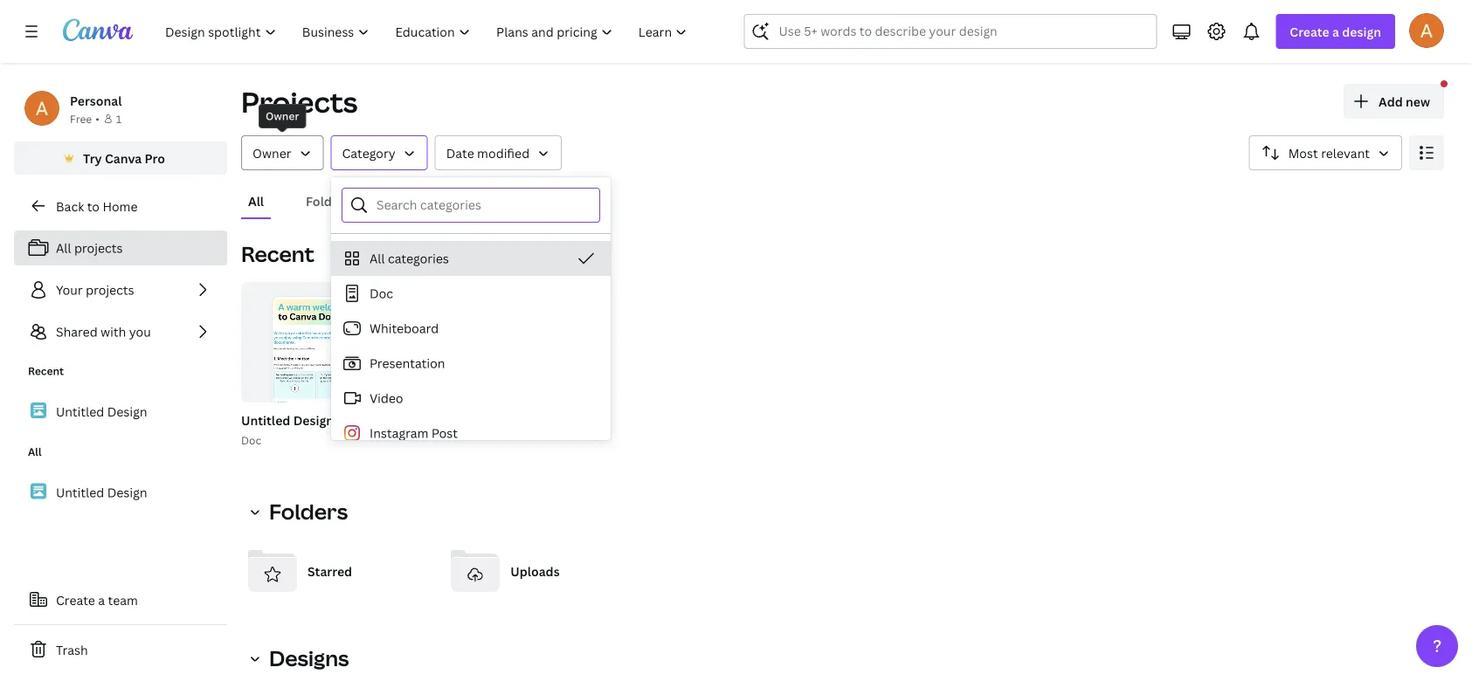 Task type: vqa. For each thing, say whether or not it's contained in the screenshot.
Most
yes



Task type: describe. For each thing, give the bounding box(es) containing it.
designs inside button
[[392, 193, 439, 209]]

all for all projects
[[56, 240, 71, 257]]

Search categories search field
[[377, 189, 589, 222]]

shared with you link
[[14, 315, 227, 350]]

design
[[1343, 23, 1382, 40]]

back to home link
[[14, 189, 227, 224]]

a for team
[[98, 592, 105, 609]]

shared
[[56, 324, 98, 340]]

all categories option
[[331, 241, 611, 276]]

folders inside dropdown button
[[269, 498, 348, 526]]

pro
[[145, 150, 165, 166]]

to
[[87, 198, 100, 215]]

video
[[370, 390, 403, 407]]

designs inside dropdown button
[[269, 645, 349, 673]]

most
[[1289, 145, 1319, 161]]

try canva pro
[[83, 150, 165, 166]]

a for design
[[1333, 23, 1340, 40]]

instagram post button
[[331, 416, 611, 451]]

add new
[[1379, 93, 1431, 110]]

add new button
[[1344, 84, 1445, 119]]

back to home
[[56, 198, 138, 215]]

doc option
[[331, 276, 611, 311]]

add
[[1379, 93, 1403, 110]]

doc inside button
[[370, 285, 393, 302]]

design inside untitled design doc
[[293, 412, 334, 429]]

category
[[342, 145, 396, 161]]

1
[[116, 111, 122, 126]]

folders inside button
[[306, 193, 351, 209]]

designs button
[[385, 184, 446, 218]]

folders button
[[299, 184, 358, 218]]

create for create a team
[[56, 592, 95, 609]]

2 untitled design link from the top
[[14, 474, 227, 511]]

starred
[[308, 563, 352, 580]]

create a team
[[56, 592, 138, 609]]

presentation option
[[331, 346, 611, 381]]

create a design
[[1290, 23, 1382, 40]]

•
[[95, 111, 100, 126]]

shared with you
[[56, 324, 151, 340]]

video button
[[331, 381, 611, 416]]

Date modified button
[[435, 135, 562, 170]]

Sort by button
[[1250, 135, 1403, 170]]

presentation button
[[331, 346, 611, 381]]

untitled design doc
[[241, 412, 334, 447]]

untitled design button
[[241, 410, 334, 432]]

untitled for 2nd untitled design link from the top
[[56, 484, 104, 501]]

0 horizontal spatial recent
[[28, 364, 64, 378]]

untitled for 1st untitled design link from the top of the page
[[56, 404, 104, 420]]

team
[[108, 592, 138, 609]]

home
[[103, 198, 138, 215]]

doc button
[[331, 276, 611, 311]]

try canva pro button
[[14, 142, 227, 175]]

trash link
[[14, 633, 227, 668]]

canva
[[105, 150, 142, 166]]

back
[[56, 198, 84, 215]]

all for all categories
[[370, 250, 385, 267]]

top level navigation element
[[154, 14, 702, 49]]

doc inside untitled design doc
[[241, 433, 261, 447]]

all button
[[241, 184, 271, 218]]



Task type: locate. For each thing, give the bounding box(es) containing it.
instagram
[[370, 425, 429, 442]]

1 vertical spatial a
[[98, 592, 105, 609]]

owner up owner 'button'
[[266, 109, 299, 123]]

video option
[[331, 381, 611, 416]]

modified
[[477, 145, 530, 161]]

projects right 'your' on the top
[[86, 282, 134, 298]]

untitled design
[[56, 404, 147, 420], [56, 484, 147, 501]]

untitled design link
[[14, 393, 227, 430], [14, 474, 227, 511]]

0 vertical spatial untitled design link
[[14, 393, 227, 430]]

free
[[70, 111, 92, 126]]

0 horizontal spatial doc
[[241, 433, 261, 447]]

relevant
[[1322, 145, 1370, 161]]

recent down all button
[[241, 240, 314, 268]]

all projects link
[[14, 231, 227, 266]]

recent down shared
[[28, 364, 64, 378]]

projects
[[241, 83, 358, 121]]

owner inside 'button'
[[253, 145, 291, 161]]

design
[[107, 404, 147, 420], [293, 412, 334, 429], [107, 484, 147, 501]]

1 vertical spatial untitled design link
[[14, 474, 227, 511]]

1 vertical spatial designs
[[269, 645, 349, 673]]

owner
[[266, 109, 299, 123], [253, 145, 291, 161]]

1 vertical spatial doc
[[241, 433, 261, 447]]

folders button
[[241, 495, 358, 530]]

folders up starred
[[269, 498, 348, 526]]

your projects
[[56, 282, 134, 298]]

1 vertical spatial untitled design
[[56, 484, 147, 501]]

most relevant
[[1289, 145, 1370, 161]]

all
[[248, 193, 264, 209], [56, 240, 71, 257], [370, 250, 385, 267], [28, 445, 42, 459]]

create left design
[[1290, 23, 1330, 40]]

designs region
[[241, 673, 1445, 682]]

0 vertical spatial doc
[[370, 285, 393, 302]]

post
[[432, 425, 458, 442]]

1 horizontal spatial a
[[1333, 23, 1340, 40]]

0 horizontal spatial a
[[98, 592, 105, 609]]

1 vertical spatial projects
[[86, 282, 134, 298]]

you
[[129, 324, 151, 340]]

1 horizontal spatial create
[[1290, 23, 1330, 40]]

Search search field
[[779, 15, 1122, 48]]

projects for your projects
[[86, 282, 134, 298]]

a left design
[[1333, 23, 1340, 40]]

1 untitled design link from the top
[[14, 393, 227, 430]]

with
[[101, 324, 126, 340]]

0 vertical spatial folders
[[306, 193, 351, 209]]

1 horizontal spatial designs
[[392, 193, 439, 209]]

folders
[[306, 193, 351, 209], [269, 498, 348, 526]]

starred link
[[241, 540, 430, 603]]

untitled design for 1st untitled design link from the top of the page
[[56, 404, 147, 420]]

list box
[[331, 241, 611, 682]]

untitled inside untitled design doc
[[241, 412, 290, 429]]

2 untitled design from the top
[[56, 484, 147, 501]]

a inside 'button'
[[98, 592, 105, 609]]

try
[[83, 150, 102, 166]]

date modified
[[446, 145, 530, 161]]

0 vertical spatial projects
[[74, 240, 123, 257]]

all for all button
[[248, 193, 264, 209]]

folders down category
[[306, 193, 351, 209]]

create a design button
[[1276, 14, 1396, 49]]

Category button
[[331, 135, 428, 170]]

whiteboard option
[[331, 311, 611, 346]]

list box containing all categories
[[331, 241, 611, 682]]

0 vertical spatial recent
[[241, 240, 314, 268]]

instagram post
[[370, 425, 458, 442]]

design for 1st untitled design link from the top of the page
[[107, 404, 147, 420]]

create for create a design
[[1290, 23, 1330, 40]]

whiteboard button
[[331, 311, 611, 346]]

0 vertical spatial create
[[1290, 23, 1330, 40]]

apple lee image
[[1410, 13, 1445, 48]]

doc up whiteboard
[[370, 285, 393, 302]]

0 vertical spatial untitled design
[[56, 404, 147, 420]]

new
[[1406, 93, 1431, 110]]

untitled
[[56, 404, 104, 420], [241, 412, 290, 429], [56, 484, 104, 501]]

designs
[[392, 193, 439, 209], [269, 645, 349, 673]]

all inside 'option'
[[370, 250, 385, 267]]

all categories
[[370, 250, 449, 267]]

a left the 'team'
[[98, 592, 105, 609]]

date
[[446, 145, 474, 161]]

uploads link
[[444, 540, 633, 603]]

uploads
[[511, 563, 560, 580]]

doc down untitled design button
[[241, 433, 261, 447]]

list containing all projects
[[14, 231, 227, 350]]

your projects link
[[14, 273, 227, 308]]

categories
[[388, 250, 449, 267]]

owner up all button
[[253, 145, 291, 161]]

personal
[[70, 92, 122, 109]]

design for 2nd untitled design link from the top
[[107, 484, 147, 501]]

1 vertical spatial create
[[56, 592, 95, 609]]

0 horizontal spatial designs
[[269, 645, 349, 673]]

a
[[1333, 23, 1340, 40], [98, 592, 105, 609]]

create left the 'team'
[[56, 592, 95, 609]]

your
[[56, 282, 83, 298]]

1 horizontal spatial recent
[[241, 240, 314, 268]]

1 vertical spatial folders
[[269, 498, 348, 526]]

0 horizontal spatial create
[[56, 592, 95, 609]]

instagram post option
[[331, 416, 611, 451]]

a inside dropdown button
[[1333, 23, 1340, 40]]

create a team button
[[14, 583, 227, 618]]

0 vertical spatial designs
[[392, 193, 439, 209]]

0 vertical spatial a
[[1333, 23, 1340, 40]]

all categories button
[[331, 241, 611, 276]]

list
[[14, 231, 227, 350]]

1 vertical spatial owner
[[253, 145, 291, 161]]

create inside "create a design" dropdown button
[[1290, 23, 1330, 40]]

create inside 'button'
[[56, 592, 95, 609]]

projects for all projects
[[74, 240, 123, 257]]

0 vertical spatial owner
[[266, 109, 299, 123]]

1 horizontal spatial doc
[[370, 285, 393, 302]]

projects
[[74, 240, 123, 257], [86, 282, 134, 298]]

whiteboard
[[370, 320, 439, 337]]

Owner button
[[241, 135, 324, 170]]

1 vertical spatial recent
[[28, 364, 64, 378]]

trash
[[56, 642, 88, 659]]

create
[[1290, 23, 1330, 40], [56, 592, 95, 609]]

untitled design for 2nd untitled design link from the top
[[56, 484, 147, 501]]

recent
[[241, 240, 314, 268], [28, 364, 64, 378]]

designs button
[[241, 641, 360, 676]]

1 untitled design from the top
[[56, 404, 147, 420]]

presentation
[[370, 355, 445, 372]]

None search field
[[744, 14, 1157, 49]]

all projects
[[56, 240, 123, 257]]

projects down back to home
[[74, 240, 123, 257]]

doc
[[370, 285, 393, 302], [241, 433, 261, 447]]

free •
[[70, 111, 100, 126]]



